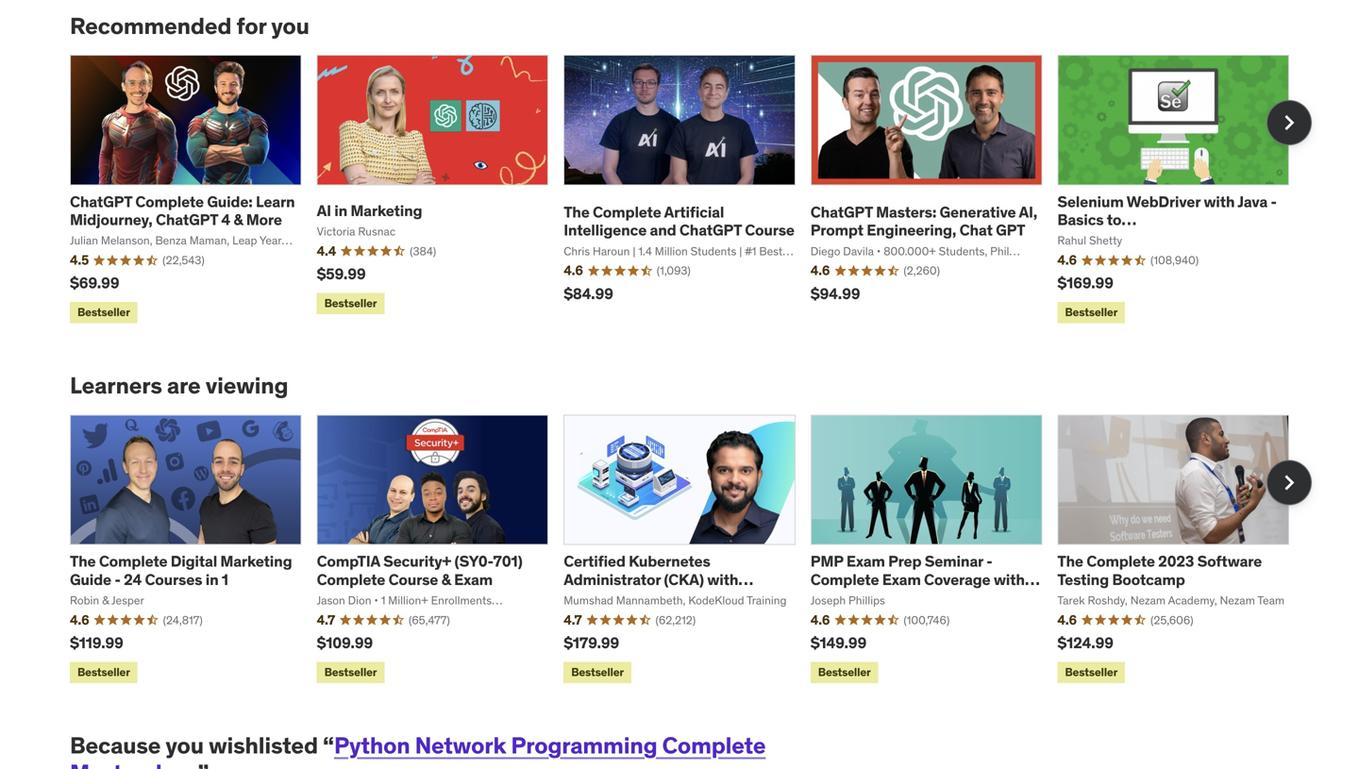 Task type: locate. For each thing, give the bounding box(es) containing it.
1 vertical spatial in
[[206, 570, 219, 590]]

programming
[[511, 732, 658, 760]]

the for the complete artificial intelligence and chatgpt course
[[564, 203, 590, 222]]

0 vertical spatial next image
[[1275, 108, 1305, 138]]

1 vertical spatial &
[[442, 570, 451, 590]]

& inside comptia security+ (sy0-701) complete course & exam
[[442, 570, 451, 590]]

next image for learners are viewing
[[1275, 468, 1305, 498]]

1 vertical spatial course
[[389, 570, 438, 590]]

masters:
[[877, 203, 937, 222]]

practice
[[564, 588, 622, 608]]

1 next image from the top
[[1275, 108, 1305, 138]]

& right 4
[[234, 210, 243, 229]]

1 vertical spatial next image
[[1275, 468, 1305, 498]]

administrator
[[564, 570, 661, 590]]

2 next image from the top
[[1275, 468, 1305, 498]]

0 vertical spatial course
[[745, 221, 795, 240]]

exam right pdus on the bottom right of the page
[[883, 570, 921, 590]]

0 vertical spatial &
[[234, 210, 243, 229]]

viewing
[[206, 372, 288, 400]]

0 vertical spatial you
[[271, 12, 310, 40]]

(sy0-
[[455, 552, 493, 571]]

with
[[1204, 192, 1236, 211], [708, 570, 739, 590], [994, 570, 1025, 590]]

security+
[[384, 552, 452, 571]]

1 horizontal spatial course
[[745, 221, 795, 240]]

course inside the complete artificial intelligence and chatgpt course
[[745, 221, 795, 240]]

- inside the complete digital marketing guide - 24 courses in 1
[[115, 570, 121, 590]]

exam left 701)
[[454, 570, 493, 590]]

ai
[[317, 201, 331, 220]]

- left 24 at the left of the page
[[115, 570, 121, 590]]

coverage
[[925, 570, 991, 590]]

-
[[1272, 192, 1278, 211], [987, 552, 993, 571], [115, 570, 121, 590]]

because
[[70, 732, 161, 760]]

the left 24 at the left of the page
[[70, 552, 96, 571]]

comptia security+ (sy0-701) complete course & exam
[[317, 552, 523, 590]]

the complete 2023 software testing bootcamp link
[[1058, 552, 1263, 590]]

- inside pmp exam prep seminar - complete exam coverage with 35 pdus
[[987, 552, 993, 571]]

software
[[1198, 552, 1263, 571]]

1 horizontal spatial &
[[442, 570, 451, 590]]

in left 1
[[206, 570, 219, 590]]

the left the bootcamp
[[1058, 552, 1084, 571]]

2 horizontal spatial with
[[1204, 192, 1236, 211]]

ai,
[[1020, 203, 1038, 222]]

the complete artificial intelligence and chatgpt course
[[564, 203, 795, 240]]

1 horizontal spatial marketing
[[351, 201, 423, 220]]

2 carousel element from the top
[[70, 415, 1313, 688]]

course left (sy0-
[[389, 570, 438, 590]]

with left java at the top of page
[[1204, 192, 1236, 211]]

courses
[[145, 570, 202, 590]]

certified kubernetes administrator (cka) with practice tests link
[[564, 552, 754, 608]]

carousel element containing the complete digital marketing guide - 24 courses in 1
[[70, 415, 1313, 688]]

& left (sy0-
[[442, 570, 451, 590]]

- right java at the top of page
[[1272, 192, 1278, 211]]

1 horizontal spatial -
[[987, 552, 993, 571]]

course left prompt
[[745, 221, 795, 240]]

1 horizontal spatial in
[[335, 201, 348, 220]]

the inside the complete 2023 software testing bootcamp
[[1058, 552, 1084, 571]]

1 vertical spatial marketing
[[220, 552, 292, 571]]

- right seminar
[[987, 552, 993, 571]]

carousel element
[[70, 55, 1313, 327], [70, 415, 1313, 688]]

you
[[271, 12, 310, 40], [166, 732, 204, 760]]

to
[[1108, 210, 1122, 229]]

chatgpt masters: generative ai, prompt engineering, chat gpt
[[811, 203, 1038, 240]]

generative
[[940, 203, 1017, 222]]

digital
[[171, 552, 217, 571]]

1 horizontal spatial the
[[564, 203, 590, 222]]

chatgpt complete guide: learn midjourney, chatgpt 4 & more
[[70, 192, 295, 229]]

- inside selenium webdriver with java - basics to advanced+frameworks
[[1272, 192, 1278, 211]]

with right coverage
[[994, 570, 1025, 590]]

with right (cka) at the bottom of the page
[[708, 570, 739, 590]]

exam
[[847, 552, 886, 571], [454, 570, 493, 590], [883, 570, 921, 590]]

pmp exam prep seminar - complete exam coverage with 35 pdus link
[[811, 552, 1041, 608]]

the inside the complete digital marketing guide - 24 courses in 1
[[70, 552, 96, 571]]

in
[[335, 201, 348, 220], [206, 570, 219, 590]]

because you wishlisted "
[[70, 732, 334, 760]]

1 vertical spatial you
[[166, 732, 204, 760]]

basics
[[1058, 210, 1104, 229]]

intelligence
[[564, 221, 647, 240]]

0 horizontal spatial &
[[234, 210, 243, 229]]

2 horizontal spatial the
[[1058, 552, 1084, 571]]

recommended for you
[[70, 12, 310, 40]]

the complete digital marketing guide - 24 courses in 1 link
[[70, 552, 292, 590]]

35
[[811, 588, 829, 608]]

0 horizontal spatial -
[[115, 570, 121, 590]]

0 horizontal spatial with
[[708, 570, 739, 590]]

comptia security+ (sy0-701) complete course & exam link
[[317, 552, 523, 590]]

carousel element for recommended for you
[[70, 55, 1313, 327]]

you right because
[[166, 732, 204, 760]]

the
[[564, 203, 590, 222], [70, 552, 96, 571], [1058, 552, 1084, 571]]

2 horizontal spatial -
[[1272, 192, 1278, 211]]

webdriver
[[1127, 192, 1201, 211]]

ai in marketing link
[[317, 201, 423, 220]]

0 vertical spatial carousel element
[[70, 55, 1313, 327]]

1 carousel element from the top
[[70, 55, 1313, 327]]

wishlisted
[[209, 732, 318, 760]]

complete
[[135, 192, 204, 211], [593, 203, 662, 222], [99, 552, 168, 571], [1087, 552, 1156, 571], [317, 570, 386, 590], [811, 570, 880, 590], [663, 732, 766, 760]]

1 horizontal spatial you
[[271, 12, 310, 40]]

advanced+frameworks
[[1058, 228, 1224, 248]]

prompt
[[811, 221, 864, 240]]

complete inside the chatgpt complete guide: learn midjourney, chatgpt 4 & more
[[135, 192, 204, 211]]

next image
[[1275, 108, 1305, 138], [1275, 468, 1305, 498]]

complete inside comptia security+ (sy0-701) complete course & exam
[[317, 570, 386, 590]]

marketing
[[351, 201, 423, 220], [220, 552, 292, 571]]

complete inside the complete 2023 software testing bootcamp
[[1087, 552, 1156, 571]]

selenium webdriver with java - basics to advanced+frameworks
[[1058, 192, 1278, 248]]

1 vertical spatial carousel element
[[70, 415, 1313, 688]]

(cka)
[[664, 570, 704, 590]]

the inside the complete artificial intelligence and chatgpt course
[[564, 203, 590, 222]]

1 horizontal spatial with
[[994, 570, 1025, 590]]

the left and
[[564, 203, 590, 222]]

complete inside the complete digital marketing guide - 24 courses in 1
[[99, 552, 168, 571]]

the complete digital marketing guide - 24 courses in 1
[[70, 552, 292, 590]]

kubernetes
[[629, 552, 711, 571]]

engineering,
[[867, 221, 957, 240]]

marketing right digital at the left
[[220, 552, 292, 571]]

carousel element containing chatgpt complete guide: learn midjourney, chatgpt 4 & more
[[70, 55, 1313, 327]]

marketing right ai
[[351, 201, 423, 220]]

complete inside the complete artificial intelligence and chatgpt course
[[593, 203, 662, 222]]

0 horizontal spatial in
[[206, 570, 219, 590]]

0 horizontal spatial course
[[389, 570, 438, 590]]

0 horizontal spatial marketing
[[220, 552, 292, 571]]

testing
[[1058, 570, 1110, 590]]

2023
[[1159, 552, 1195, 571]]

in right ai
[[335, 201, 348, 220]]

you right for
[[271, 12, 310, 40]]

certified
[[564, 552, 626, 571]]

chatgpt
[[70, 192, 132, 211], [811, 203, 873, 222], [156, 210, 218, 229], [680, 221, 742, 240]]

course
[[745, 221, 795, 240], [389, 570, 438, 590]]

recommended
[[70, 12, 232, 40]]

0 vertical spatial in
[[335, 201, 348, 220]]

&
[[234, 210, 243, 229], [442, 570, 451, 590]]

gpt
[[996, 221, 1026, 240]]

0 horizontal spatial the
[[70, 552, 96, 571]]

the for the complete 2023 software testing bootcamp
[[1058, 552, 1084, 571]]

chatgpt complete guide: learn midjourney, chatgpt 4 & more link
[[70, 192, 295, 229]]



Task type: vqa. For each thing, say whether or not it's contained in the screenshot.
SECTIONS to the left
no



Task type: describe. For each thing, give the bounding box(es) containing it.
for
[[237, 12, 266, 40]]

selenium webdriver with java - basics to advanced+frameworks link
[[1058, 192, 1278, 248]]

0 horizontal spatial you
[[166, 732, 204, 760]]

"
[[323, 732, 334, 760]]

4
[[221, 210, 230, 229]]

exam inside comptia security+ (sy0-701) complete course & exam
[[454, 570, 493, 590]]

learners are viewing
[[70, 372, 288, 400]]

course inside comptia security+ (sy0-701) complete course & exam
[[389, 570, 438, 590]]

marketing inside the complete digital marketing guide - 24 courses in 1
[[220, 552, 292, 571]]

with inside certified kubernetes administrator (cka) with practice tests
[[708, 570, 739, 590]]

artificial
[[665, 203, 725, 222]]

python network programming complete masterclass
[[70, 732, 766, 770]]

in inside the complete digital marketing guide - 24 courses in 1
[[206, 570, 219, 590]]

& inside the chatgpt complete guide: learn midjourney, chatgpt 4 & more
[[234, 210, 243, 229]]

1
[[222, 570, 228, 590]]

chatgpt inside the complete artificial intelligence and chatgpt course
[[680, 221, 742, 240]]

learn
[[256, 192, 295, 211]]

pdus
[[832, 588, 871, 608]]

prep
[[889, 552, 922, 571]]

complete inside pmp exam prep seminar - complete exam coverage with 35 pdus
[[811, 570, 880, 590]]

carousel element for learners are viewing
[[70, 415, 1313, 688]]

chat
[[960, 221, 993, 240]]

with inside selenium webdriver with java - basics to advanced+frameworks
[[1204, 192, 1236, 211]]

- for seminar
[[987, 552, 993, 571]]

the for the complete digital marketing guide - 24 courses in 1
[[70, 552, 96, 571]]

pmp
[[811, 552, 844, 571]]

chatgpt masters: generative ai, prompt engineering, chat gpt link
[[811, 203, 1038, 240]]

pmp exam prep seminar - complete exam coverage with 35 pdus
[[811, 552, 1025, 608]]

24
[[124, 570, 142, 590]]

guide:
[[207, 192, 253, 211]]

selenium
[[1058, 192, 1124, 211]]

tests
[[625, 588, 662, 608]]

with inside pmp exam prep seminar - complete exam coverage with 35 pdus
[[994, 570, 1025, 590]]

network
[[415, 732, 506, 760]]

chatgpt inside the chatgpt masters: generative ai, prompt engineering, chat gpt
[[811, 203, 873, 222]]

python
[[334, 732, 410, 760]]

the complete 2023 software testing bootcamp
[[1058, 552, 1263, 590]]

midjourney,
[[70, 210, 153, 229]]

more
[[246, 210, 282, 229]]

masterclass
[[70, 759, 198, 770]]

exam right pmp
[[847, 552, 886, 571]]

complete inside 'python network programming complete masterclass'
[[663, 732, 766, 760]]

bootcamp
[[1113, 570, 1186, 590]]

and
[[650, 221, 677, 240]]

python network programming complete masterclass link
[[70, 732, 766, 770]]

comptia
[[317, 552, 380, 571]]

701)
[[493, 552, 523, 571]]

learners
[[70, 372, 162, 400]]

java
[[1238, 192, 1268, 211]]

ai in marketing
[[317, 201, 423, 220]]

certified kubernetes administrator (cka) with practice tests
[[564, 552, 739, 608]]

0 vertical spatial marketing
[[351, 201, 423, 220]]

- for java
[[1272, 192, 1278, 211]]

are
[[167, 372, 201, 400]]

guide
[[70, 570, 111, 590]]

next image for recommended for you
[[1275, 108, 1305, 138]]

seminar
[[925, 552, 984, 571]]

the complete artificial intelligence and chatgpt course link
[[564, 203, 795, 240]]



